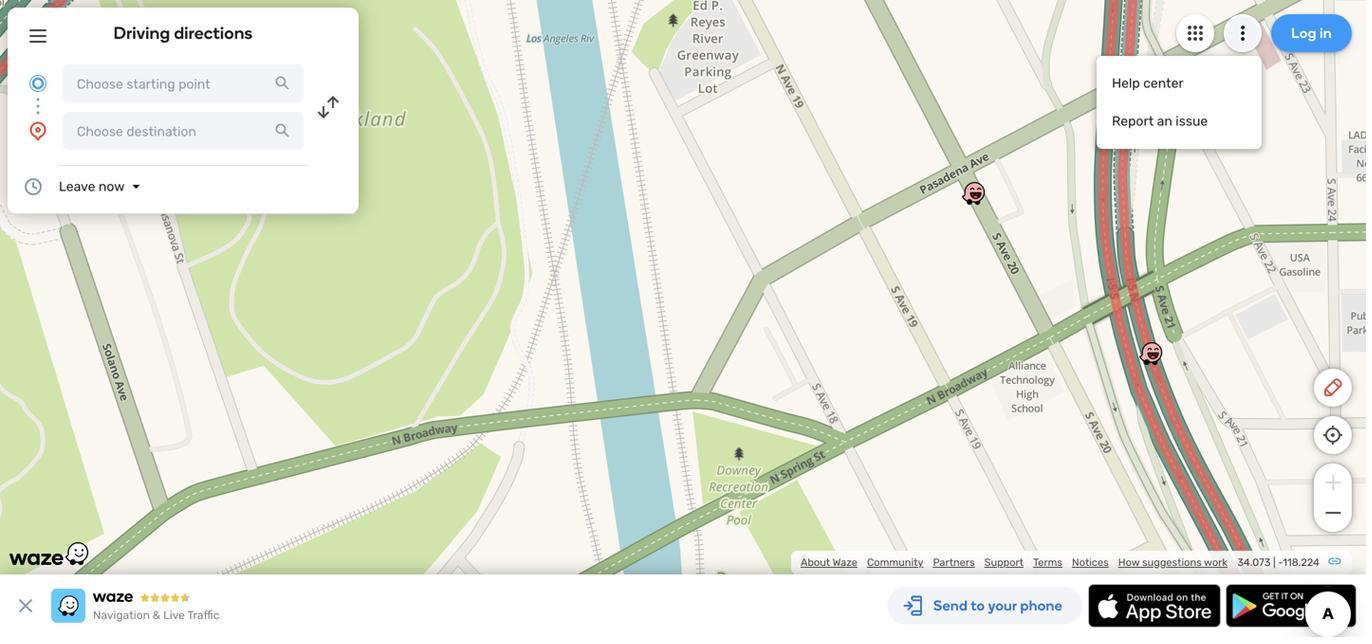 Task type: vqa. For each thing, say whether or not it's contained in the screenshot.
95.372
no



Task type: locate. For each thing, give the bounding box(es) containing it.
community
[[867, 556, 924, 569]]

suggestions
[[1142, 556, 1202, 569]]

34.073 | -118.224
[[1237, 556, 1320, 569]]

link image
[[1327, 554, 1342, 569]]

about waze link
[[801, 556, 858, 569]]

zoom in image
[[1321, 472, 1345, 494]]

118.224
[[1283, 556, 1320, 569]]

leave now
[[59, 179, 125, 194]]

current location image
[[27, 72, 49, 95]]

34.073
[[1237, 556, 1271, 569]]

community link
[[867, 556, 924, 569]]

about
[[801, 556, 830, 569]]

about waze community partners support terms notices how suggestions work
[[801, 556, 1228, 569]]

navigation
[[93, 609, 150, 622]]

|
[[1273, 556, 1276, 569]]

partners
[[933, 556, 975, 569]]

x image
[[14, 595, 37, 618]]

how suggestions work link
[[1118, 556, 1228, 569]]

leave
[[59, 179, 95, 194]]

terms link
[[1033, 556, 1063, 569]]

&
[[153, 609, 160, 622]]

traffic
[[187, 609, 220, 622]]

notices link
[[1072, 556, 1109, 569]]

driving
[[113, 23, 170, 43]]

clock image
[[22, 176, 45, 198]]

driving directions
[[113, 23, 253, 43]]

live
[[163, 609, 185, 622]]

directions
[[174, 23, 253, 43]]

now
[[99, 179, 125, 194]]

how
[[1118, 556, 1140, 569]]



Task type: describe. For each thing, give the bounding box(es) containing it.
Choose starting point text field
[[63, 65, 304, 102]]

partners link
[[933, 556, 975, 569]]

location image
[[27, 120, 49, 142]]

work
[[1204, 556, 1228, 569]]

support
[[984, 556, 1024, 569]]

-
[[1278, 556, 1283, 569]]

waze
[[833, 556, 858, 569]]

terms
[[1033, 556, 1063, 569]]

navigation & live traffic
[[93, 609, 220, 622]]

Choose destination text field
[[63, 112, 304, 150]]

notices
[[1072, 556, 1109, 569]]

pencil image
[[1322, 377, 1344, 399]]

support link
[[984, 556, 1024, 569]]

zoom out image
[[1321, 502, 1345, 525]]



